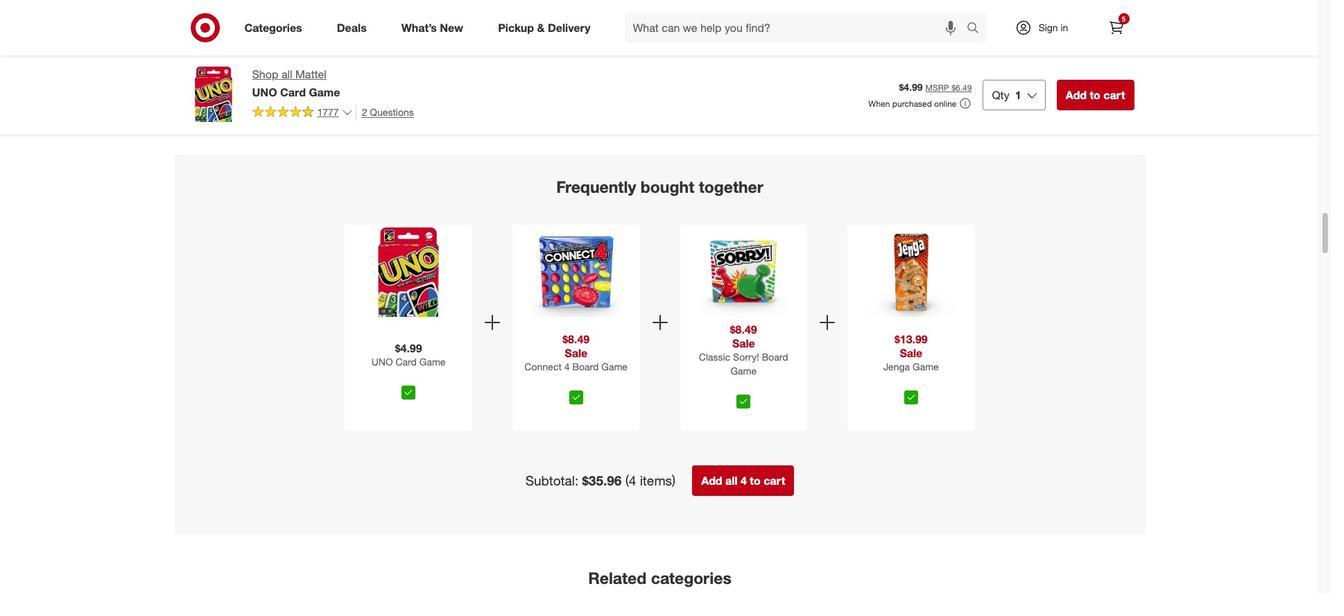 Task type: describe. For each thing, give the bounding box(es) containing it.
(4
[[626, 473, 636, 489]]

2 questions
[[362, 106, 414, 118]]

search button
[[961, 12, 994, 46]]

uno inside uno card game - retro edition
[[619, 12, 640, 24]]

- right dare
[[1128, 24, 1131, 36]]

uno card game - retro edition link
[[619, 0, 732, 36]]

$13.99 sale jenga game
[[884, 332, 939, 372]]

mattel games - uno play with pride card game
[[902, 12, 1014, 36]]

add for add to cart button under party
[[200, 52, 216, 62]]

1777 link
[[252, 105, 353, 122]]

$8.49 sale classic sorry! board game
[[699, 323, 789, 377]]

sign
[[1039, 22, 1058, 33]]

five
[[760, 12, 778, 24]]

flip
[[360, 12, 375, 24]]

$4.99 for $4.99 uno card game
[[395, 341, 422, 355]]

categories link
[[233, 12, 320, 43]]

msrp
[[926, 83, 950, 93]]

subtotal:
[[526, 473, 579, 489]]

game inside $13.99 sale jenga game
[[913, 361, 939, 372]]

add to cart for add to cart button under the deals link
[[342, 52, 386, 62]]

What can we help you find? suggestions appear below search field
[[625, 12, 970, 43]]

when
[[869, 98, 890, 109]]

online
[[935, 98, 957, 109]]

add all 4 to cart
[[702, 474, 786, 488]]

shop all mattel uno card game
[[252, 67, 340, 99]]

uno inside $4.99 uno card game
[[372, 356, 393, 368]]

with
[[902, 24, 920, 36]]

board for $8.49 sale classic sorry! board game
[[762, 351, 789, 363]]

what's new
[[402, 21, 464, 34]]

&
[[537, 21, 545, 34]]

- inside uno card game - retro edition
[[695, 12, 699, 24]]

mattel inside the mattel games - uno play with pride card game
[[902, 12, 929, 24]]

$8.49 for $8.49 sale classic sorry! board game
[[730, 323, 757, 337]]

connect 4 board game link
[[515, 360, 637, 385]]

frequently
[[557, 177, 636, 196]]

mattel: uno: family game night - dare - card game
[[1043, 12, 1155, 48]]

family
[[1103, 12, 1130, 24]]

cart for add to cart button under pickup
[[512, 52, 528, 62]]

deals link
[[325, 12, 384, 43]]

add for add to cart button under the deals link
[[342, 52, 357, 62]]

what's new link
[[390, 12, 481, 43]]

add for add all 4 to cart button
[[702, 474, 723, 488]]

sale for $8.49 sale classic sorry! board game
[[733, 337, 755, 351]]

to for add to cart button below mattel: uno: family game night - dare - card game
[[1090, 88, 1101, 102]]

add to cart button down party
[[194, 46, 251, 69]]

all for shop
[[282, 67, 292, 81]]

add for add to cart button under what can we help you find? suggestions appear below search field
[[766, 52, 782, 62]]

all for add
[[726, 474, 738, 488]]

uno inside shop all mattel uno card game
[[252, 85, 277, 99]]

sale for $13.99 sale jenga game
[[900, 346, 923, 360]]

$35.96
[[582, 473, 622, 489]]

questions
[[370, 106, 414, 118]]

bought
[[641, 177, 695, 196]]

4 inside button
[[741, 474, 747, 488]]

to for add to cart button below 'pride'
[[926, 52, 934, 62]]

card inside uno card game - retro edition
[[643, 12, 664, 24]]

when purchased online
[[869, 98, 957, 109]]

add to cart button down pickup
[[477, 46, 534, 69]]

jenga game link
[[851, 360, 972, 385]]

uno party card game
[[194, 23, 294, 34]]

game inside $4.99 uno card game
[[420, 356, 446, 368]]

card inside shop all mattel uno card game
[[280, 85, 306, 99]]

game inside $8.49 sale classic sorry! board game
[[731, 365, 757, 377]]

sorry!
[[733, 351, 760, 363]]

1
[[1016, 88, 1022, 102]]

5
[[1122, 15, 1126, 23]]

five crowns card game link
[[760, 0, 874, 24]]

$4.99 for $4.99 msrp $6.49
[[899, 81, 923, 93]]

add all 4 to cart button
[[693, 466, 795, 496]]

$13.99
[[895, 332, 928, 346]]

4 inside $8.49 sale connect 4 board game
[[565, 361, 570, 372]]

uno flip card game
[[335, 12, 428, 24]]

uno flip card game link
[[335, 0, 449, 24]]

add to cart for add to cart button under pickup
[[483, 52, 528, 62]]

mattel inside shop all mattel uno card game
[[296, 67, 327, 81]]

together
[[699, 177, 764, 196]]

games
[[932, 12, 963, 24]]

deals
[[337, 21, 367, 34]]

classic sorry! board game link
[[683, 351, 805, 389]]

2
[[362, 106, 367, 118]]

- inside the mattel games - uno play with pride card game
[[965, 12, 969, 24]]

qty
[[992, 88, 1010, 102]]

purchased
[[893, 98, 932, 109]]

mattel:
[[1043, 12, 1073, 24]]

to for add to cart button under what can we help you find? suggestions appear below search field
[[784, 52, 792, 62]]

new
[[440, 21, 464, 34]]

edition
[[619, 24, 649, 36]]

add to cart for add to cart button under party
[[200, 52, 245, 62]]

board for $8.49 sale connect 4 board game
[[573, 361, 599, 372]]

add for add to cart button below 'pride'
[[908, 52, 924, 62]]



Task type: locate. For each thing, give the bounding box(es) containing it.
1 horizontal spatial $8.49
[[730, 323, 757, 337]]

items)
[[640, 473, 676, 489]]

mattel: uno: family game night - dare - card game link
[[1043, 0, 1157, 48]]

add to cart down night
[[1049, 52, 1094, 62]]

delivery
[[548, 21, 591, 34]]

card
[[378, 12, 399, 24], [643, 12, 664, 24], [816, 12, 837, 24], [244, 23, 265, 34], [948, 24, 969, 36], [1134, 24, 1155, 36], [280, 85, 306, 99], [396, 356, 417, 368]]

0 horizontal spatial $4.99
[[395, 341, 422, 355]]

game inside $8.49 sale connect 4 board game
[[602, 361, 628, 372]]

None checkbox
[[402, 386, 416, 400], [569, 390, 583, 404], [737, 395, 751, 409], [402, 386, 416, 400], [569, 390, 583, 404], [737, 395, 751, 409]]

uno inside uno flip card game link
[[335, 12, 357, 24]]

in
[[1061, 22, 1069, 33]]

1 vertical spatial all
[[726, 474, 738, 488]]

- left "retro" at the top of page
[[695, 12, 699, 24]]

pickup & delivery
[[498, 21, 591, 34]]

$4.99 uno card game
[[372, 341, 446, 368]]

connect
[[525, 361, 562, 372]]

crowns
[[780, 12, 813, 24]]

reg
[[194, 2, 206, 12]]

retro
[[702, 12, 725, 24]]

to for add to cart button below night
[[1067, 52, 1075, 62]]

add
[[200, 52, 216, 62], [342, 52, 357, 62], [483, 52, 499, 62], [625, 52, 641, 62], [766, 52, 782, 62], [908, 52, 924, 62], [1049, 52, 1065, 62], [1066, 88, 1087, 102], [702, 474, 723, 488]]

1 vertical spatial mattel
[[296, 67, 327, 81]]

card inside $4.99 uno card game
[[396, 356, 417, 368]]

related
[[589, 568, 647, 588]]

add down sign in on the right top of page
[[1049, 52, 1065, 62]]

add to cart down pickup
[[483, 52, 528, 62]]

jenga
[[884, 361, 910, 372]]

$8.49 up 'connect 4 board game' link
[[563, 332, 590, 346]]

what's
[[402, 21, 437, 34]]

image of uno card game image
[[186, 67, 241, 122]]

0 horizontal spatial all
[[282, 67, 292, 81]]

game inside shop all mattel uno card game
[[309, 85, 340, 99]]

five crowns card game
[[760, 12, 866, 24]]

sale inside $8.49 sale connect 4 board game
[[565, 346, 588, 360]]

$8.49 sale connect 4 board game
[[525, 332, 628, 372]]

$4.99
[[899, 81, 923, 93], [395, 341, 422, 355]]

board inside $8.49 sale classic sorry! board game
[[762, 351, 789, 363]]

add to cart button down night
[[1043, 46, 1100, 69]]

1 horizontal spatial sale
[[733, 337, 755, 351]]

cart for add to cart button under the deals link
[[370, 52, 386, 62]]

party
[[218, 23, 241, 34]]

add for add to cart button under "edition" at the left top of the page
[[625, 52, 641, 62]]

0 horizontal spatial 4
[[565, 361, 570, 372]]

uno
[[335, 12, 357, 24], [619, 12, 640, 24], [972, 12, 993, 24], [194, 23, 215, 34], [252, 85, 277, 99], [372, 356, 393, 368]]

board
[[762, 351, 789, 363], [573, 361, 599, 372]]

classic
[[699, 351, 731, 363]]

sign in link
[[1004, 12, 1090, 43]]

$14.99
[[208, 2, 233, 12]]

$4.99 inside $4.99 uno card game
[[395, 341, 422, 355]]

sign in
[[1039, 22, 1069, 33]]

night
[[1072, 24, 1095, 36]]

mattel up with
[[902, 12, 929, 24]]

0 vertical spatial 4
[[565, 361, 570, 372]]

0 horizontal spatial sale
[[565, 346, 588, 360]]

2 horizontal spatial sale
[[900, 346, 923, 360]]

add to cart for add to cart button below night
[[1049, 52, 1094, 62]]

add for add to cart button below night
[[1049, 52, 1065, 62]]

mattel
[[902, 12, 929, 24], [296, 67, 327, 81]]

uno inside the mattel games - uno play with pride card game
[[972, 12, 993, 24]]

$8.49 inside $8.49 sale classic sorry! board game
[[730, 323, 757, 337]]

related categories
[[589, 568, 732, 588]]

1777
[[317, 106, 339, 118]]

2 questions link
[[356, 105, 414, 121]]

categories
[[651, 568, 732, 588]]

add to cart down party
[[200, 52, 245, 62]]

add to cart down the deals link
[[342, 52, 386, 62]]

4
[[565, 361, 570, 372], [741, 474, 747, 488]]

cart for add to cart button under "edition" at the left top of the page
[[653, 52, 669, 62]]

add to cart down "edition" at the left top of the page
[[625, 52, 669, 62]]

add to cart down 'pride'
[[908, 52, 952, 62]]

$4.99 msrp $6.49
[[899, 81, 972, 93]]

jenga game image
[[867, 227, 956, 317]]

board inside $8.49 sale connect 4 board game
[[573, 361, 599, 372]]

- right games
[[965, 12, 969, 24]]

all inside button
[[726, 474, 738, 488]]

all
[[282, 67, 292, 81], [726, 474, 738, 488]]

to for add to cart button under party
[[218, 52, 226, 62]]

add down pickup
[[483, 52, 499, 62]]

add to cart
[[200, 52, 245, 62], [342, 52, 386, 62], [483, 52, 528, 62], [625, 52, 669, 62], [766, 52, 811, 62], [908, 52, 952, 62], [1049, 52, 1094, 62], [1066, 88, 1126, 102]]

add down what can we help you find? suggestions appear below search field
[[766, 52, 782, 62]]

cart for add to cart button below night
[[1078, 52, 1094, 62]]

sale
[[733, 337, 755, 351], [565, 346, 588, 360], [900, 346, 923, 360]]

game
[[402, 12, 428, 24], [666, 12, 693, 24], [840, 12, 866, 24], [267, 23, 294, 34], [971, 24, 998, 36], [1043, 24, 1069, 36], [1043, 36, 1069, 48], [309, 85, 340, 99], [420, 356, 446, 368], [602, 361, 628, 372], [913, 361, 939, 372], [731, 365, 757, 377]]

add to cart button down "edition" at the left top of the page
[[619, 46, 676, 69]]

add down with
[[908, 52, 924, 62]]

cart for add to cart button below mattel: uno: family game night - dare - card game
[[1104, 88, 1126, 102]]

sale inside $13.99 sale jenga game
[[900, 346, 923, 360]]

pride
[[922, 24, 945, 36]]

1 horizontal spatial board
[[762, 351, 789, 363]]

$8.49
[[730, 323, 757, 337], [563, 332, 590, 346]]

$6.49
[[952, 83, 972, 93]]

board right connect
[[573, 361, 599, 372]]

shop
[[252, 67, 279, 81]]

add down "edition" at the left top of the page
[[625, 52, 641, 62]]

1 horizontal spatial mattel
[[902, 12, 929, 24]]

cart for add to cart button under what can we help you find? suggestions appear below search field
[[795, 52, 811, 62]]

all inside shop all mattel uno card game
[[282, 67, 292, 81]]

5 link
[[1101, 12, 1132, 43]]

$8.49 up sorry!
[[730, 323, 757, 337]]

0 vertical spatial all
[[282, 67, 292, 81]]

to for add to cart button under the deals link
[[360, 52, 368, 62]]

add to cart for add to cart button under what can we help you find? suggestions appear below search field
[[766, 52, 811, 62]]

0 horizontal spatial board
[[573, 361, 599, 372]]

add to cart for add to cart button below mattel: uno: family game night - dare - card game
[[1066, 88, 1126, 102]]

add to cart for add to cart button below 'pride'
[[908, 52, 952, 62]]

add right 1
[[1066, 88, 1087, 102]]

cart
[[229, 52, 245, 62], [370, 52, 386, 62], [512, 52, 528, 62], [653, 52, 669, 62], [795, 52, 811, 62], [936, 52, 952, 62], [1078, 52, 1094, 62], [1104, 88, 1126, 102], [764, 474, 786, 488]]

uno card game link
[[348, 355, 470, 380]]

sale for $8.49 sale connect 4 board game
[[565, 346, 588, 360]]

$8.49 inside $8.49 sale connect 4 board game
[[563, 332, 590, 346]]

add to cart down what can we help you find? suggestions appear below search field
[[766, 52, 811, 62]]

reg $14.99
[[194, 2, 233, 12]]

to for add to cart button under "edition" at the left top of the page
[[643, 52, 651, 62]]

pickup & delivery link
[[486, 12, 608, 43]]

1 horizontal spatial all
[[726, 474, 738, 488]]

card inside mattel: uno: family game night - dare - card game
[[1134, 24, 1155, 36]]

game inside uno card game - retro edition
[[666, 12, 693, 24]]

1 horizontal spatial $4.99
[[899, 81, 923, 93]]

0 horizontal spatial $8.49
[[563, 332, 590, 346]]

mattel up "1777" "link"
[[296, 67, 327, 81]]

add right items)
[[702, 474, 723, 488]]

0 horizontal spatial mattel
[[296, 67, 327, 81]]

None checkbox
[[905, 390, 918, 404]]

card inside the mattel games - uno play with pride card game
[[948, 24, 969, 36]]

1 vertical spatial $4.99
[[395, 341, 422, 355]]

uno card game - retro edition
[[619, 12, 725, 36]]

classic sorry! board game image
[[699, 227, 789, 317]]

search
[[961, 22, 994, 36]]

subtotal: $35.96 (4 items)
[[526, 473, 676, 489]]

to
[[218, 52, 226, 62], [360, 52, 368, 62], [501, 52, 509, 62], [643, 52, 651, 62], [784, 52, 792, 62], [926, 52, 934, 62], [1067, 52, 1075, 62], [1090, 88, 1101, 102], [750, 474, 761, 488]]

$8.49 for $8.49 sale connect 4 board game
[[563, 332, 590, 346]]

0 vertical spatial mattel
[[902, 12, 929, 24]]

add to cart button down mattel: uno: family game night - dare - card game
[[1057, 80, 1135, 110]]

add to cart for add to cart button under "edition" at the left top of the page
[[625, 52, 669, 62]]

- left dare
[[1098, 24, 1102, 36]]

add to cart button down the deals link
[[335, 46, 393, 69]]

1 vertical spatial 4
[[741, 474, 747, 488]]

categories
[[245, 21, 302, 34]]

uno:
[[1076, 12, 1100, 24]]

sale inside $8.49 sale classic sorry! board game
[[733, 337, 755, 351]]

to for add to cart button under pickup
[[501, 52, 509, 62]]

1 horizontal spatial 4
[[741, 474, 747, 488]]

add to cart button down 'pride'
[[902, 46, 959, 69]]

add to cart down mattel: uno: family game night - dare - card game
[[1066, 88, 1126, 102]]

dare
[[1104, 24, 1125, 36]]

pickup
[[498, 21, 534, 34]]

add down 'deals'
[[342, 52, 357, 62]]

add to cart button
[[194, 46, 251, 69], [335, 46, 393, 69], [477, 46, 534, 69], [619, 46, 676, 69], [760, 46, 817, 69], [902, 46, 959, 69], [1043, 46, 1100, 69], [1057, 80, 1135, 110]]

play
[[996, 12, 1014, 24]]

add up image of uno card game
[[200, 52, 216, 62]]

add for add to cart button under pickup
[[483, 52, 499, 62]]

frequently bought together
[[557, 177, 764, 196]]

add for add to cart button below mattel: uno: family game night - dare - card game
[[1066, 88, 1087, 102]]

qty 1
[[992, 88, 1022, 102]]

add to cart button down what can we help you find? suggestions appear below search field
[[760, 46, 817, 69]]

cart for add to cart button below 'pride'
[[936, 52, 952, 62]]

connect 4 board game image
[[531, 227, 621, 317]]

uno card game image
[[364, 227, 454, 317]]

board right sorry!
[[762, 351, 789, 363]]

-
[[695, 12, 699, 24], [965, 12, 969, 24], [1098, 24, 1102, 36], [1128, 24, 1131, 36]]

mattel games - uno play with pride card game link
[[902, 0, 1015, 36]]

cart for add to cart button under party
[[229, 52, 245, 62]]

game inside the mattel games - uno play with pride card game
[[971, 24, 998, 36]]

0 vertical spatial $4.99
[[899, 81, 923, 93]]



Task type: vqa. For each thing, say whether or not it's contained in the screenshot.
the Favorite
no



